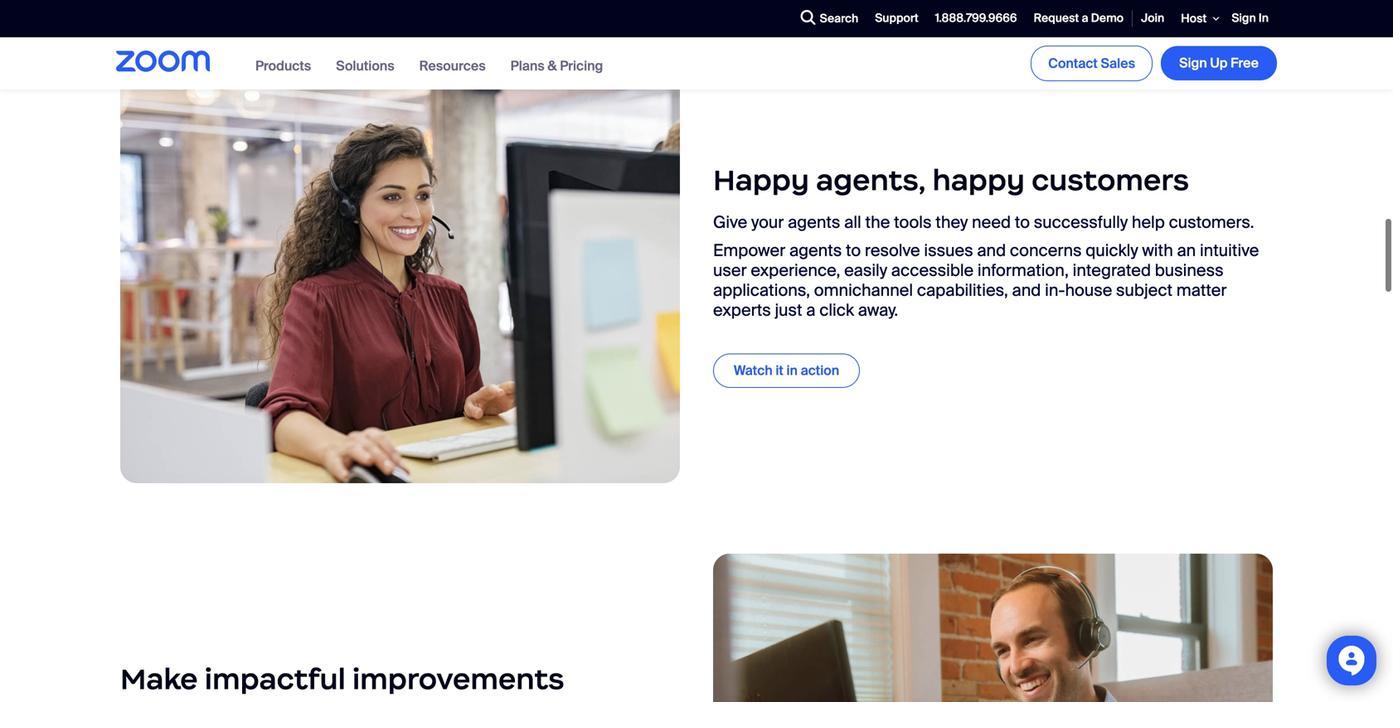 Task type: vqa. For each thing, say whether or not it's contained in the screenshot.
the bottom A
yes



Task type: describe. For each thing, give the bounding box(es) containing it.
host button
[[1173, 0, 1224, 37]]

search
[[820, 11, 859, 26]]

solutions
[[336, 57, 395, 74]]

help
[[1132, 212, 1165, 233]]

away.
[[858, 300, 899, 321]]

a inside give your agents all the tools they need to successfully help customers. empower agents to resolve issues and concerns quickly with an intuitive user experience, easily accessible information, integrated business applications, omnichannel capabilities, and in-house subject matter experts just a click away.
[[807, 300, 816, 321]]

happy agents, happy customers
[[713, 162, 1190, 198]]

in-
[[1045, 280, 1066, 301]]

1.888.799.9666
[[936, 11, 1018, 26]]

intuitive
[[1200, 240, 1260, 261]]

all
[[845, 212, 862, 233]]

products button
[[256, 57, 311, 74]]

products
[[256, 57, 311, 74]]

the
[[866, 212, 890, 233]]

1 horizontal spatial a
[[1082, 11, 1089, 26]]

click
[[820, 300, 854, 321]]

matter
[[1177, 280, 1227, 301]]

support
[[875, 11, 919, 26]]

resolve
[[865, 240, 921, 261]]

applications,
[[713, 280, 811, 301]]

join link
[[1133, 1, 1173, 37]]

zoom logo image
[[116, 50, 210, 72]]

improvements
[[353, 662, 565, 698]]

business
[[1155, 260, 1224, 281]]

in
[[1259, 11, 1269, 26]]

pricing
[[560, 57, 603, 74]]

0 vertical spatial and
[[978, 240, 1006, 261]]

support link
[[867, 1, 927, 37]]

action
[[801, 362, 840, 380]]

easily
[[845, 260, 888, 281]]

plans & pricing
[[511, 57, 603, 74]]

your
[[752, 212, 784, 233]]

watch
[[734, 362, 773, 380]]

information,
[[978, 260, 1069, 281]]

host
[[1182, 11, 1207, 26]]

quickly
[[1086, 240, 1139, 261]]

0 vertical spatial agents
[[788, 212, 841, 233]]

successfully
[[1034, 212, 1128, 233]]

capabilities,
[[917, 280, 1009, 301]]

sign for sign in
[[1232, 11, 1257, 26]]

house
[[1066, 280, 1113, 301]]

contact
[[1049, 55, 1098, 72]]

integrated
[[1073, 260, 1152, 281]]

request a demo
[[1034, 11, 1124, 26]]

customers
[[1032, 162, 1190, 198]]

make impactful improvements
[[120, 662, 565, 698]]

contact sales
[[1049, 55, 1136, 72]]

make
[[120, 662, 198, 698]]

request a demo link
[[1026, 1, 1132, 37]]

in
[[787, 362, 798, 380]]



Task type: locate. For each thing, give the bounding box(es) containing it.
0 vertical spatial sign
[[1232, 11, 1257, 26]]

happy agents, happy customers image
[[120, 65, 680, 484]]

experts
[[713, 300, 771, 321]]

sign up free
[[1180, 55, 1259, 72]]

they
[[936, 212, 968, 233]]

sign left in
[[1232, 11, 1257, 26]]

1 vertical spatial sign
[[1180, 55, 1208, 72]]

it
[[776, 362, 784, 380]]

solutions button
[[336, 57, 395, 74]]

user
[[713, 260, 747, 281]]

demo
[[1092, 11, 1124, 26]]

join
[[1142, 11, 1165, 26]]

sales
[[1101, 55, 1136, 72]]

0 vertical spatial a
[[1082, 11, 1089, 26]]

sign for sign up free
[[1180, 55, 1208, 72]]

free
[[1231, 55, 1259, 72]]

0 vertical spatial to
[[1015, 212, 1030, 233]]

1 vertical spatial agents
[[790, 240, 842, 261]]

give your agents all the tools they need to successfully help customers. empower agents to resolve issues and concerns quickly with an intuitive user experience, easily accessible information, integrated business applications, omnichannel capabilities, and in-house subject matter experts just a click away.
[[713, 212, 1260, 321]]

request
[[1034, 11, 1080, 26]]

agents left easily
[[790, 240, 842, 261]]

a left demo
[[1082, 11, 1089, 26]]

happy
[[933, 162, 1025, 198]]

an
[[1178, 240, 1197, 261]]

sign in link
[[1224, 1, 1278, 37]]

1 horizontal spatial sign
[[1232, 11, 1257, 26]]

omnichannel
[[814, 280, 914, 301]]

a
[[1082, 11, 1089, 26], [807, 300, 816, 321]]

contact sales link
[[1031, 45, 1153, 81]]

tools
[[894, 212, 932, 233]]

and down need
[[978, 240, 1006, 261]]

to right need
[[1015, 212, 1030, 233]]

sign up free link
[[1161, 46, 1278, 80]]

1 vertical spatial and
[[1013, 280, 1041, 301]]

a right 'just'
[[807, 300, 816, 321]]

experience,
[[751, 260, 841, 281]]

&
[[548, 57, 557, 74]]

to down all at the right top of page
[[846, 240, 861, 261]]

issues
[[924, 240, 974, 261]]

with
[[1143, 240, 1174, 261]]

1 horizontal spatial to
[[1015, 212, 1030, 233]]

and left in-
[[1013, 280, 1041, 301]]

sign in
[[1232, 11, 1269, 26]]

sign inside sign up free link
[[1180, 55, 1208, 72]]

give
[[713, 212, 748, 233]]

sign
[[1232, 11, 1257, 26], [1180, 55, 1208, 72]]

customers.
[[1169, 212, 1255, 233]]

1 vertical spatial a
[[807, 300, 816, 321]]

resources
[[419, 57, 486, 74]]

plans & pricing link
[[511, 57, 603, 74]]

up
[[1211, 55, 1228, 72]]

plans
[[511, 57, 545, 74]]

agents,
[[816, 162, 926, 198]]

watch it in action link
[[713, 354, 860, 388]]

empower
[[713, 240, 786, 261]]

agents left all at the right top of page
[[788, 212, 841, 233]]

search image
[[801, 10, 816, 25], [801, 10, 816, 25]]

1 vertical spatial to
[[846, 240, 861, 261]]

1.888.799.9666 link
[[927, 1, 1026, 37]]

0 horizontal spatial and
[[978, 240, 1006, 261]]

sign left up
[[1180, 55, 1208, 72]]

0 horizontal spatial to
[[846, 240, 861, 261]]

accessible
[[892, 260, 974, 281]]

and
[[978, 240, 1006, 261], [1013, 280, 1041, 301]]

happy
[[713, 162, 810, 198]]

need
[[972, 212, 1011, 233]]

1 horizontal spatial and
[[1013, 280, 1041, 301]]

to
[[1015, 212, 1030, 233], [846, 240, 861, 261]]

sign inside sign in link
[[1232, 11, 1257, 26]]

subject
[[1117, 280, 1173, 301]]

resources button
[[419, 57, 486, 74]]

just
[[775, 300, 803, 321]]

watch it in action
[[734, 362, 840, 380]]

0 horizontal spatial a
[[807, 300, 816, 321]]

agents
[[788, 212, 841, 233], [790, 240, 842, 261]]

concerns
[[1010, 240, 1082, 261]]

impactful
[[205, 662, 346, 698]]

0 horizontal spatial sign
[[1180, 55, 1208, 72]]



